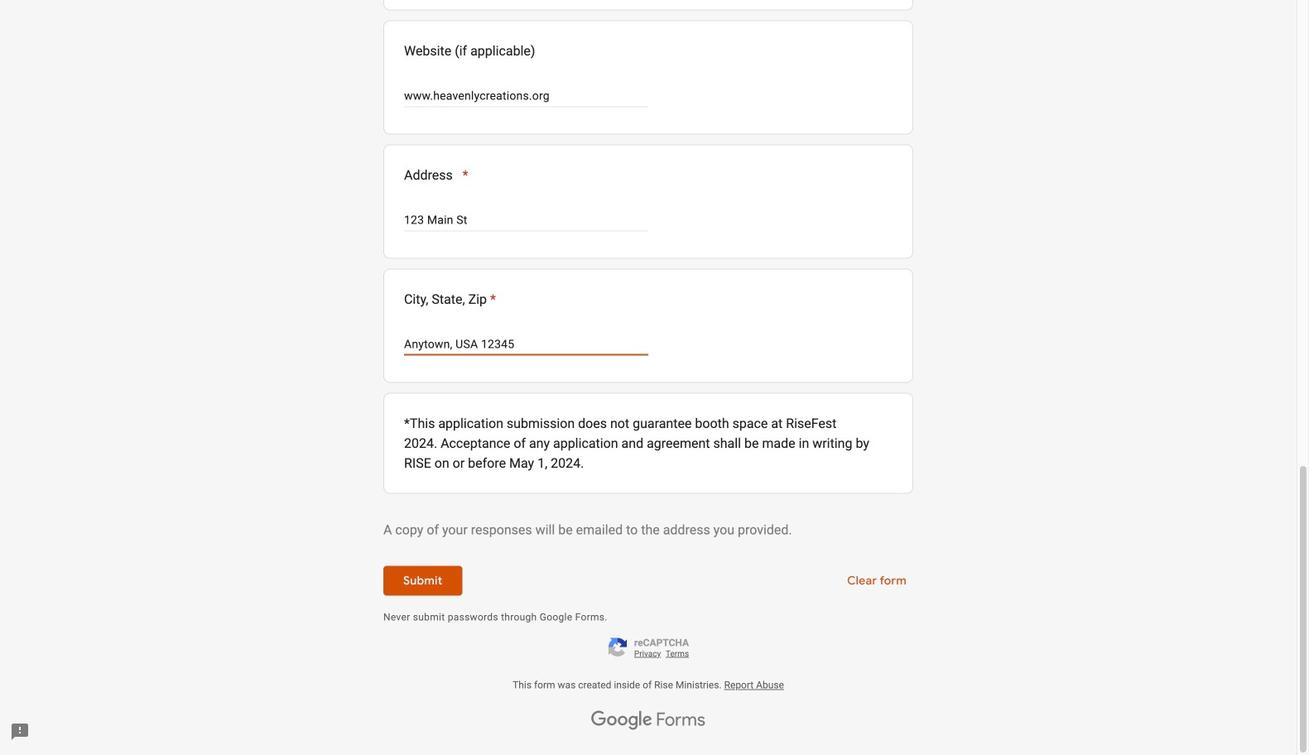 Task type: vqa. For each thing, say whether or not it's contained in the screenshot.
the topmost 'Required question' 'element'
yes



Task type: describe. For each thing, give the bounding box(es) containing it.
1 horizontal spatial required question element
[[487, 289, 496, 309]]

0 horizontal spatial required question element
[[459, 165, 468, 185]]



Task type: locate. For each thing, give the bounding box(es) containing it.
0 vertical spatial required question element
[[459, 165, 468, 185]]

heading
[[404, 165, 468, 185], [404, 289, 496, 309]]

0 vertical spatial heading
[[404, 165, 468, 185]]

1 vertical spatial required question element
[[487, 289, 496, 309]]

required question element
[[459, 165, 468, 185], [487, 289, 496, 309]]

1 vertical spatial heading
[[404, 289, 496, 309]]

report a problem to google image
[[10, 722, 30, 742]]

2 heading from the top
[[404, 289, 496, 309]]

1 heading from the top
[[404, 165, 468, 185]]

None text field
[[404, 334, 648, 354]]

None text field
[[404, 86, 648, 106], [404, 210, 648, 230], [404, 86, 648, 106], [404, 210, 648, 230]]

list item
[[383, 393, 913, 494]]

list
[[383, 0, 913, 494]]

google image
[[591, 711, 653, 731]]



